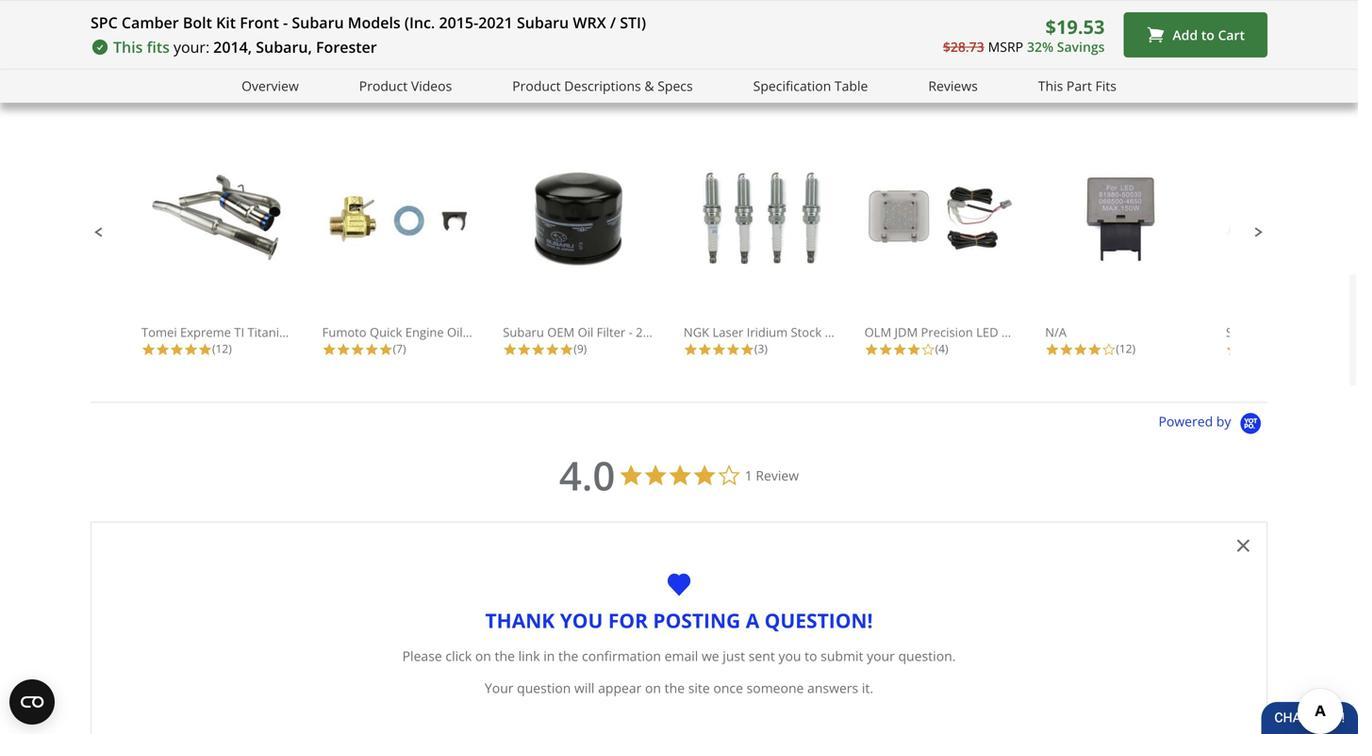 Task type: vqa. For each thing, say whether or not it's contained in the screenshot.
4
no



Task type: locate. For each thing, give the bounding box(es) containing it.
1 horizontal spatial jdm
[[1333, 324, 1356, 341]]

to
[[1201, 26, 1215, 44], [805, 647, 817, 665]]

13 star image from the left
[[1059, 343, 1073, 357]]

(12) right n/a
[[1116, 341, 1136, 356]]

6 star image from the left
[[503, 343, 517, 357]]

subaru oem oil filter - 2015-2024... link
[[503, 168, 705, 341]]

facelift
[[1289, 324, 1330, 341]]

1 product from the left
[[359, 77, 408, 95]]

someone
[[747, 679, 804, 697]]

(12)
[[212, 341, 232, 356], [1116, 341, 1136, 356]]

fits
[[147, 37, 170, 57]]

subaru up forester
[[292, 12, 344, 33]]

ngk laser iridium stock heat range...
[[684, 324, 900, 341]]

2014,
[[213, 37, 252, 57]]

a
[[746, 607, 759, 634]]

expreme
[[180, 324, 231, 341]]

tomei expreme ti titanium cat-back... link
[[141, 168, 361, 341]]

reviews
[[928, 77, 978, 95]]

1 horizontal spatial the
[[558, 647, 579, 665]]

14 star image from the left
[[1226, 343, 1240, 357]]

2 total reviews element
[[1226, 341, 1358, 357]]

$28.73
[[943, 37, 984, 55]]

ti
[[234, 324, 244, 341]]

the left link
[[495, 647, 515, 665]]

wrx
[[573, 12, 606, 33]]

jdm inside subispeed facelift jdm link
[[1333, 324, 1356, 341]]

your:
[[174, 37, 210, 57]]

1 12 total reviews element from the left
[[141, 341, 292, 357]]

2015-
[[439, 12, 478, 33], [636, 324, 668, 341]]

10 star image from the left
[[864, 343, 879, 357]]

jdm right olm
[[895, 324, 918, 341]]

(12) for n/a
[[1116, 341, 1136, 356]]

once
[[713, 679, 743, 697]]

4.0
[[559, 448, 615, 503]]

specification table link
[[753, 75, 868, 97]]

0 horizontal spatial oil
[[447, 324, 463, 341]]

2024...
[[668, 324, 705, 341]]

(4)
[[935, 341, 948, 356]]

oem
[[547, 324, 575, 341]]

12 total reviews element
[[141, 341, 292, 357], [1045, 341, 1196, 357]]

subaru left wrx
[[517, 12, 569, 33]]

1 oil from the left
[[447, 324, 463, 341]]

videos
[[411, 77, 452, 95]]

0 horizontal spatial jdm
[[895, 324, 918, 341]]

quick
[[370, 324, 402, 341]]

0 vertical spatial -
[[283, 12, 288, 33]]

9 total reviews element
[[503, 341, 654, 357]]

gate...
[[1023, 324, 1059, 341]]

fumoto quick engine oil drain valve...
[[322, 324, 540, 341]]

1 horizontal spatial you
[[778, 647, 801, 665]]

0 horizontal spatial the
[[495, 647, 515, 665]]

star image
[[141, 343, 156, 357], [156, 343, 170, 357], [198, 343, 212, 357], [322, 343, 336, 357], [351, 343, 365, 357], [503, 343, 517, 357], [560, 343, 574, 357], [712, 343, 726, 357], [726, 343, 740, 357], [864, 343, 879, 357], [879, 343, 893, 357], [893, 343, 907, 357], [907, 343, 921, 357], [1073, 343, 1088, 357], [1088, 343, 1102, 357]]

1 jdm from the left
[[895, 324, 918, 341]]

1 horizontal spatial 2015-
[[636, 324, 668, 341]]

your
[[867, 647, 895, 665]]

1 vertical spatial 2015-
[[636, 324, 668, 341]]

this left part
[[1038, 77, 1063, 95]]

to right add
[[1201, 26, 1215, 44]]

email
[[665, 647, 698, 665]]

stock
[[791, 324, 822, 341]]

0 horizontal spatial 2015-
[[439, 12, 478, 33]]

product inside "link"
[[359, 77, 408, 95]]

engine
[[405, 324, 444, 341]]

lift
[[1002, 324, 1020, 341]]

product videos link
[[359, 75, 452, 97]]

ask
[[1150, 529, 1173, 546]]

2 jdm from the left
[[1333, 324, 1356, 341]]

- up 'subaru,'
[[283, 12, 288, 33]]

2 12 total reviews element from the left
[[1045, 341, 1196, 357]]

product left videos
[[359, 77, 408, 95]]

product left the descriptions at the left top of page
[[512, 77, 561, 95]]

32%
[[1027, 37, 1054, 55]]

this left fits
[[113, 37, 143, 57]]

4.0 star rating element
[[559, 448, 615, 503]]

question!
[[765, 607, 873, 634]]

13 star image from the left
[[907, 343, 921, 357]]

oil left "drain"
[[447, 324, 463, 341]]

to left submit
[[805, 647, 817, 665]]

overview link
[[242, 75, 299, 97]]

7 total reviews element
[[322, 341, 473, 357]]

on right click
[[475, 647, 491, 665]]

- right filter
[[629, 324, 633, 341]]

2 product from the left
[[512, 77, 561, 95]]

12 star image from the left
[[893, 343, 907, 357]]

star image
[[170, 343, 184, 357], [184, 343, 198, 357], [336, 343, 351, 357], [365, 343, 379, 357], [379, 343, 393, 357], [517, 343, 531, 357], [531, 343, 545, 357], [545, 343, 560, 357], [684, 343, 698, 357], [698, 343, 712, 357], [740, 343, 754, 357], [1045, 343, 1059, 357], [1059, 343, 1073, 357], [1226, 343, 1240, 357]]

1 vertical spatial to
[[805, 647, 817, 665]]

1 vertical spatial this
[[1038, 77, 1063, 95]]

1 horizontal spatial (12)
[[1116, 341, 1136, 356]]

cat-
[[301, 324, 324, 341]]

subaru,
[[256, 37, 312, 57]]

5 star image from the left
[[379, 343, 393, 357]]

subaru left oem
[[503, 324, 544, 341]]

1 vertical spatial -
[[629, 324, 633, 341]]

0 horizontal spatial -
[[283, 12, 288, 33]]

laser
[[713, 324, 743, 341]]

(12) left ti
[[212, 341, 232, 356]]

1 horizontal spatial to
[[1201, 26, 1215, 44]]

you right sent
[[778, 647, 801, 665]]

1 vertical spatial you
[[778, 647, 801, 665]]

review
[[756, 467, 799, 485]]

msrp
[[988, 37, 1023, 55]]

ask a question button
[[1113, 522, 1258, 555]]

jdm inside olm jdm precision led lift gate... link
[[895, 324, 918, 341]]

/
[[610, 12, 616, 33]]

subispeed facelift jdm 
[[1226, 324, 1358, 341]]

precision
[[921, 324, 973, 341]]

2 oil from the left
[[578, 324, 594, 341]]

jdm
[[895, 324, 918, 341], [1333, 324, 1356, 341]]

descriptions
[[564, 77, 641, 95]]

this
[[113, 37, 143, 57], [1038, 77, 1063, 95]]

olm
[[864, 324, 891, 341]]

click
[[446, 647, 472, 665]]

overview
[[242, 77, 299, 95]]

heat
[[825, 324, 852, 341]]

reviews link
[[928, 75, 978, 97]]

iridium
[[747, 324, 788, 341]]

0 horizontal spatial you
[[560, 607, 603, 634]]

0 horizontal spatial product
[[359, 77, 408, 95]]

back...
[[324, 324, 361, 341]]

0 vertical spatial you
[[560, 607, 603, 634]]

2 star image from the left
[[184, 343, 198, 357]]

just
[[723, 647, 745, 665]]

subaru
[[292, 12, 344, 33], [517, 12, 569, 33], [503, 324, 544, 341]]

range...
[[855, 324, 900, 341]]

1 vertical spatial on
[[645, 679, 661, 697]]

(7)
[[393, 341, 406, 356]]

0 horizontal spatial (12)
[[212, 341, 232, 356]]

1 star image from the left
[[170, 343, 184, 357]]

12 total reviews element for n/a
[[1045, 341, 1196, 357]]

products
[[240, 73, 323, 100]]

11 star image from the left
[[740, 343, 754, 357]]

2015- right filter
[[636, 324, 668, 341]]

0 horizontal spatial this
[[113, 37, 143, 57]]

0 vertical spatial on
[[475, 647, 491, 665]]

product for product videos
[[359, 77, 408, 95]]

subaru inside subaru oem oil filter - 2015-2024... link
[[503, 324, 544, 341]]

n/a link
[[1045, 168, 1196, 341]]

jdm right facelift
[[1333, 324, 1356, 341]]

0 vertical spatial this
[[113, 37, 143, 57]]

1 horizontal spatial -
[[629, 324, 633, 341]]

this for this fits your: 2014, subaru, forester
[[113, 37, 143, 57]]

6 star image from the left
[[517, 343, 531, 357]]

2015- right (inc.
[[439, 12, 478, 33]]

1 horizontal spatial 12 total reviews element
[[1045, 341, 1196, 357]]

0 vertical spatial to
[[1201, 26, 1215, 44]]

sent
[[749, 647, 775, 665]]

1 horizontal spatial this
[[1038, 77, 1063, 95]]

1 horizontal spatial product
[[512, 77, 561, 95]]

oil right oem
[[578, 324, 594, 341]]

we
[[702, 647, 719, 665]]

0 horizontal spatial 12 total reviews element
[[141, 341, 292, 357]]

in
[[543, 647, 555, 665]]

the right in
[[558, 647, 579, 665]]

$19.53 $28.73 msrp 32% savings
[[943, 13, 1105, 55]]

you left for
[[560, 607, 603, 634]]

on right appear at the bottom
[[645, 679, 661, 697]]

product videos
[[359, 77, 452, 95]]

5 star image from the left
[[351, 343, 365, 357]]

1 horizontal spatial oil
[[578, 324, 594, 341]]

8 star image from the left
[[712, 343, 726, 357]]

1 (12) from the left
[[212, 341, 232, 356]]

tomei
[[141, 324, 177, 341]]

3 total reviews element
[[684, 341, 835, 357]]

2 (12) from the left
[[1116, 341, 1136, 356]]

the left site
[[665, 679, 685, 697]]



Task type: describe. For each thing, give the bounding box(es) containing it.
product descriptions & specs
[[512, 77, 693, 95]]

(12) for tomei expreme ti titanium cat-back...
[[212, 341, 232, 356]]

this part fits link
[[1038, 75, 1117, 97]]

3 star image from the left
[[336, 343, 351, 357]]

14 star image from the left
[[1073, 343, 1088, 357]]

valve...
[[500, 324, 540, 341]]

answers
[[807, 679, 858, 697]]

this for this part fits
[[1038, 77, 1063, 95]]

confirmation
[[582, 647, 661, 665]]

link
[[518, 647, 540, 665]]

site
[[688, 679, 710, 697]]

fits
[[1095, 77, 1117, 95]]

to inside button
[[1201, 26, 1215, 44]]

open widget image
[[9, 680, 55, 725]]

submit
[[821, 647, 863, 665]]

1
[[745, 467, 752, 485]]

n/a
[[1045, 324, 1067, 341]]

fumoto
[[322, 324, 367, 341]]

7 star image from the left
[[560, 343, 574, 357]]

your
[[485, 679, 514, 697]]

posting
[[653, 607, 741, 634]]

table
[[835, 77, 868, 95]]

powered by link
[[1159, 412, 1268, 436]]

thank
[[485, 607, 555, 634]]

0 vertical spatial 2015-
[[439, 12, 478, 33]]

spc camber bolt kit front - subaru models (inc. 2015-2021 subaru wrx / sti)
[[91, 12, 646, 33]]

10 star image from the left
[[698, 343, 712, 357]]

your question will appear on the site once someone answers it.
[[485, 679, 873, 697]]

$19.53
[[1045, 13, 1105, 39]]

4 star image from the left
[[365, 343, 379, 357]]

12 total reviews element for tomei expreme ti titanium cat-back...
[[141, 341, 292, 357]]

2 horizontal spatial the
[[665, 679, 685, 697]]

it.
[[862, 679, 873, 697]]

models
[[348, 12, 401, 33]]

0 horizontal spatial on
[[475, 647, 491, 665]]

11 star image from the left
[[879, 343, 893, 357]]

led
[[976, 324, 998, 341]]

2021
[[478, 12, 513, 33]]

subaru oem oil filter - 2015-2024...
[[503, 324, 705, 341]]

powered
[[1159, 412, 1213, 430]]

by
[[1216, 412, 1231, 430]]

product for product descriptions & specs
[[512, 77, 561, 95]]

subispeed facelift jdm link
[[1226, 168, 1358, 341]]

spc
[[91, 12, 118, 33]]

rated
[[186, 73, 235, 100]]

thank you for posting a question!
[[485, 607, 873, 634]]

other
[[91, 73, 144, 100]]

top
[[150, 73, 181, 100]]

8 star image from the left
[[545, 343, 560, 357]]

1 horizontal spatial on
[[645, 679, 661, 697]]

for
[[608, 607, 648, 634]]

7 star image from the left
[[531, 343, 545, 357]]

bolt
[[183, 12, 212, 33]]

&
[[644, 77, 654, 95]]

kit
[[216, 12, 236, 33]]

9 star image from the left
[[726, 343, 740, 357]]

please
[[402, 647, 442, 665]]

savings
[[1057, 37, 1105, 55]]

2 star image from the left
[[156, 343, 170, 357]]

filter
[[597, 324, 625, 341]]

a
[[1176, 529, 1185, 546]]

add
[[1173, 26, 1198, 44]]

this fits your: 2014, subaru, forester
[[113, 37, 377, 57]]

15 star image from the left
[[1088, 343, 1102, 357]]

3 star image from the left
[[198, 343, 212, 357]]

0 horizontal spatial to
[[805, 647, 817, 665]]

empty star image
[[921, 343, 935, 357]]

please click on the link in the confirmation email we just sent you to submit your question.
[[402, 647, 956, 665]]

camber
[[122, 12, 179, 33]]

drain
[[466, 324, 497, 341]]

add to cart
[[1173, 26, 1245, 44]]

1 star image from the left
[[141, 343, 156, 357]]

4 total reviews element
[[864, 341, 1015, 357]]

oil inside fumoto quick engine oil drain valve... link
[[447, 324, 463, 341]]

specification
[[753, 77, 831, 95]]

question
[[517, 679, 571, 697]]

forester
[[316, 37, 377, 57]]

other top rated products
[[91, 73, 323, 100]]

ngk laser iridium stock heat range... link
[[684, 168, 900, 341]]

empty star image
[[1102, 343, 1116, 357]]

specification table
[[753, 77, 868, 95]]

this part fits
[[1038, 77, 1117, 95]]

will
[[574, 679, 595, 697]]

front
[[240, 12, 279, 33]]

sti)
[[620, 12, 646, 33]]

subispeed
[[1226, 324, 1286, 341]]

4 star image from the left
[[322, 343, 336, 357]]

oil inside subaru oem oil filter - 2015-2024... link
[[578, 324, 594, 341]]

part
[[1067, 77, 1092, 95]]

12 star image from the left
[[1045, 343, 1059, 357]]

9 star image from the left
[[684, 343, 698, 357]]

tomei expreme ti titanium cat-back...
[[141, 324, 361, 341]]

(9)
[[574, 341, 587, 356]]

question.
[[898, 647, 956, 665]]

titanium
[[248, 324, 298, 341]]

fumoto quick engine oil drain valve... link
[[322, 168, 540, 341]]

olm jdm precision led lift gate...
[[864, 324, 1059, 341]]

question
[[1189, 529, 1247, 546]]



